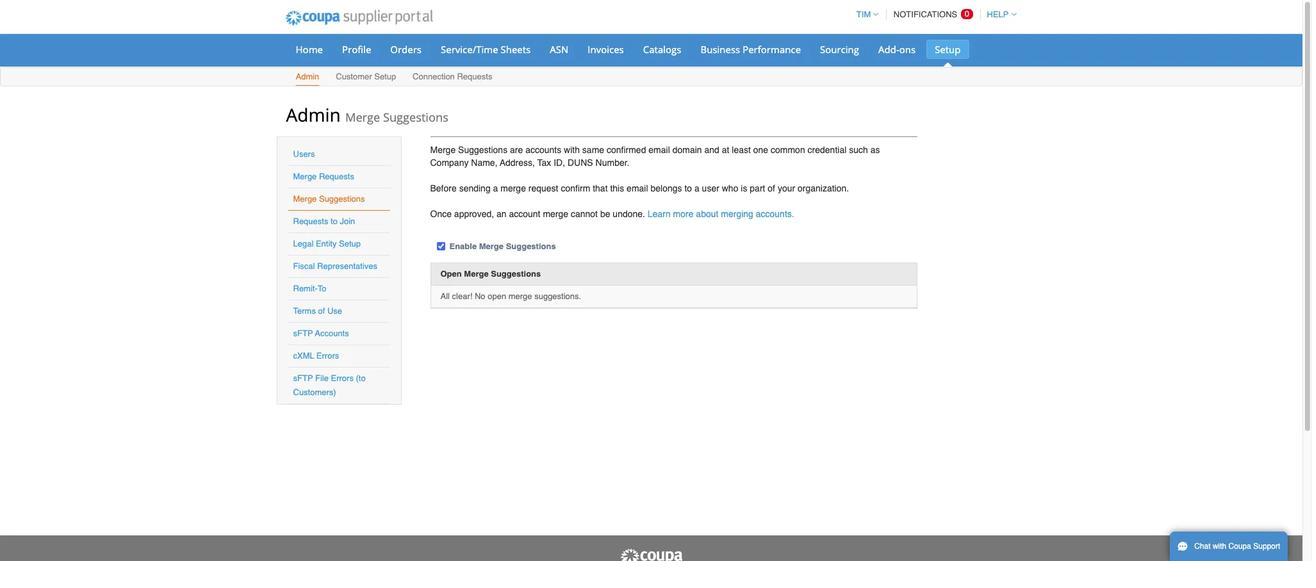 Task type: vqa. For each thing, say whether or not it's contained in the screenshot.
Giulia link
no



Task type: locate. For each thing, give the bounding box(es) containing it.
sftp
[[293, 329, 313, 338], [293, 374, 313, 383]]

help
[[988, 10, 1009, 19]]

suggestions up all clear! no open merge suggestions. on the left bottom of the page
[[491, 269, 541, 279]]

suggestions down connection
[[383, 110, 449, 125]]

2 a from the left
[[695, 183, 700, 194]]

setup
[[935, 43, 961, 56], [375, 72, 396, 81], [339, 239, 361, 249]]

orders
[[391, 43, 422, 56]]

a right sending
[[493, 183, 498, 194]]

1 horizontal spatial email
[[649, 145, 670, 155]]

a left user at the top of page
[[695, 183, 700, 194]]

1 horizontal spatial with
[[1214, 542, 1227, 551]]

your
[[778, 183, 796, 194]]

suggestions
[[383, 110, 449, 125], [458, 145, 508, 155], [319, 194, 365, 204], [506, 242, 556, 251], [491, 269, 541, 279]]

admin for admin merge suggestions
[[286, 103, 341, 127]]

errors down accounts
[[317, 351, 339, 361]]

with right chat
[[1214, 542, 1227, 551]]

0 horizontal spatial of
[[318, 306, 325, 316]]

add-
[[879, 43, 900, 56]]

legal entity setup
[[293, 239, 361, 249]]

of right part
[[768, 183, 776, 194]]

fiscal
[[293, 262, 315, 271]]

email right this
[[627, 183, 649, 194]]

business performance
[[701, 43, 801, 56]]

(to
[[356, 374, 366, 383]]

requests for connection requests
[[457, 72, 493, 81]]

requests down service/time at the top left of page
[[457, 72, 493, 81]]

learn more about merging accounts. link
[[648, 209, 795, 219]]

1 vertical spatial requests
[[319, 172, 354, 181]]

0 vertical spatial admin
[[296, 72, 319, 81]]

0 vertical spatial requests
[[457, 72, 493, 81]]

are
[[510, 145, 523, 155]]

1 vertical spatial coupa supplier portal image
[[620, 549, 684, 562]]

all clear! no open merge suggestions.
[[441, 292, 582, 301]]

0 horizontal spatial a
[[493, 183, 498, 194]]

performance
[[743, 43, 801, 56]]

merge inside admin merge suggestions
[[346, 110, 380, 125]]

suggestions up "name,"
[[458, 145, 508, 155]]

domain
[[673, 145, 702, 155]]

cxml errors
[[293, 351, 339, 361]]

merge requests
[[293, 172, 354, 181]]

email inside merge suggestions are accounts with same confirmed email domain and at least one common credential such as company name, address, tax id, duns number.
[[649, 145, 670, 155]]

2 vertical spatial setup
[[339, 239, 361, 249]]

customer setup link
[[335, 69, 397, 86]]

setup down notifications 0
[[935, 43, 961, 56]]

account
[[509, 209, 541, 219]]

requests up merge suggestions link
[[319, 172, 354, 181]]

1 vertical spatial of
[[318, 306, 325, 316]]

add-ons link
[[871, 40, 925, 59]]

suggestions.
[[535, 292, 582, 301]]

merge down request
[[543, 209, 569, 219]]

approved,
[[454, 209, 494, 219]]

merge right open
[[509, 292, 532, 301]]

0 vertical spatial of
[[768, 183, 776, 194]]

requests for merge requests
[[319, 172, 354, 181]]

merge down merge requests link
[[293, 194, 317, 204]]

merging
[[721, 209, 754, 219]]

1 sftp from the top
[[293, 329, 313, 338]]

0 vertical spatial merge
[[501, 183, 526, 194]]

0 vertical spatial to
[[685, 183, 692, 194]]

cxml
[[293, 351, 314, 361]]

0 horizontal spatial with
[[564, 145, 580, 155]]

join
[[340, 217, 355, 226]]

remit-
[[293, 284, 318, 294]]

customers)
[[293, 388, 336, 397]]

one
[[754, 145, 769, 155]]

clear!
[[452, 292, 473, 301]]

of left 'use'
[[318, 306, 325, 316]]

duns
[[568, 158, 593, 168]]

admin for admin
[[296, 72, 319, 81]]

admin
[[296, 72, 319, 81], [286, 103, 341, 127]]

merge down address,
[[501, 183, 526, 194]]

legal
[[293, 239, 314, 249]]

tim link
[[851, 10, 879, 19]]

tim
[[857, 10, 871, 19]]

1 vertical spatial admin
[[286, 103, 341, 127]]

merge for account
[[543, 209, 569, 219]]

chat with coupa support
[[1195, 542, 1281, 551]]

1 vertical spatial sftp
[[293, 374, 313, 383]]

home
[[296, 43, 323, 56]]

1 vertical spatial with
[[1214, 542, 1227, 551]]

service/time
[[441, 43, 499, 56]]

suggestions down account
[[506, 242, 556, 251]]

1 vertical spatial merge
[[543, 209, 569, 219]]

0 vertical spatial coupa supplier portal image
[[277, 2, 442, 34]]

sftp inside sftp file errors (to customers)
[[293, 374, 313, 383]]

2 vertical spatial merge
[[509, 292, 532, 301]]

with inside merge suggestions are accounts with same confirmed email domain and at least one common credential such as company name, address, tax id, duns number.
[[564, 145, 580, 155]]

1 vertical spatial email
[[627, 183, 649, 194]]

to right belongs
[[685, 183, 692, 194]]

0 horizontal spatial coupa supplier portal image
[[277, 2, 442, 34]]

belongs
[[651, 183, 682, 194]]

connection requests
[[413, 72, 493, 81]]

chat
[[1195, 542, 1211, 551]]

suggestions for admin
[[383, 110, 449, 125]]

2 horizontal spatial setup
[[935, 43, 961, 56]]

with
[[564, 145, 580, 155], [1214, 542, 1227, 551]]

coupa supplier portal image
[[277, 2, 442, 34], [620, 549, 684, 562]]

asn link
[[542, 40, 577, 59]]

request
[[529, 183, 559, 194]]

to
[[685, 183, 692, 194], [331, 217, 338, 226]]

sftp up customers)
[[293, 374, 313, 383]]

accounts
[[526, 145, 562, 155]]

1 horizontal spatial of
[[768, 183, 776, 194]]

2 vertical spatial requests
[[293, 217, 329, 226]]

merge
[[346, 110, 380, 125], [430, 145, 456, 155], [293, 172, 317, 181], [293, 194, 317, 204], [479, 242, 504, 251], [464, 269, 489, 279]]

0 vertical spatial email
[[649, 145, 670, 155]]

with up duns
[[564, 145, 580, 155]]

requests up legal
[[293, 217, 329, 226]]

admin inside admin link
[[296, 72, 319, 81]]

suggestions inside admin merge suggestions
[[383, 110, 449, 125]]

terms of use
[[293, 306, 342, 316]]

requests to join link
[[293, 217, 355, 226]]

use
[[328, 306, 342, 316]]

navigation containing notifications 0
[[851, 2, 1017, 27]]

representatives
[[317, 262, 378, 271]]

sheets
[[501, 43, 531, 56]]

users link
[[293, 149, 315, 159]]

admin down admin link
[[286, 103, 341, 127]]

tax
[[538, 158, 552, 168]]

sftp for sftp file errors (to customers)
[[293, 374, 313, 383]]

1 vertical spatial setup
[[375, 72, 396, 81]]

setup down join
[[339, 239, 361, 249]]

home link
[[288, 40, 331, 59]]

suggestions inside merge suggestions are accounts with same confirmed email domain and at least one common credential such as company name, address, tax id, duns number.
[[458, 145, 508, 155]]

more
[[674, 209, 694, 219]]

merge up company
[[430, 145, 456, 155]]

errors
[[317, 351, 339, 361], [331, 374, 354, 383]]

credential
[[808, 145, 847, 155]]

1 horizontal spatial a
[[695, 183, 700, 194]]

admin down home link
[[296, 72, 319, 81]]

0 vertical spatial sftp
[[293, 329, 313, 338]]

navigation
[[851, 2, 1017, 27]]

suggestions for enable
[[506, 242, 556, 251]]

merge inside merge suggestions are accounts with same confirmed email domain and at least one common credential such as company name, address, tax id, duns number.
[[430, 145, 456, 155]]

admin link
[[295, 69, 320, 86]]

merge
[[501, 183, 526, 194], [543, 209, 569, 219], [509, 292, 532, 301]]

sftp up cxml
[[293, 329, 313, 338]]

None checkbox
[[437, 242, 445, 251]]

remit-to
[[293, 284, 327, 294]]

1 horizontal spatial setup
[[375, 72, 396, 81]]

remit-to link
[[293, 284, 327, 294]]

email left 'domain'
[[649, 145, 670, 155]]

2 sftp from the top
[[293, 374, 313, 383]]

to left join
[[331, 217, 338, 226]]

name,
[[471, 158, 498, 168]]

errors left (to at bottom left
[[331, 374, 354, 383]]

setup right customer
[[375, 72, 396, 81]]

coupa
[[1229, 542, 1252, 551]]

0 horizontal spatial email
[[627, 183, 649, 194]]

0 vertical spatial with
[[564, 145, 580, 155]]

merge down customer setup link
[[346, 110, 380, 125]]

1 vertical spatial errors
[[331, 374, 354, 383]]

0 horizontal spatial to
[[331, 217, 338, 226]]



Task type: describe. For each thing, give the bounding box(es) containing it.
sftp for sftp accounts
[[293, 329, 313, 338]]

at
[[722, 145, 730, 155]]

sftp accounts link
[[293, 329, 349, 338]]

no
[[475, 292, 486, 301]]

support
[[1254, 542, 1281, 551]]

add-ons
[[879, 43, 916, 56]]

merge for open
[[509, 292, 532, 301]]

customer
[[336, 72, 372, 81]]

confirmed
[[607, 145, 647, 155]]

sftp file errors (to customers)
[[293, 374, 366, 397]]

suggestions up join
[[319, 194, 365, 204]]

admin merge suggestions
[[286, 103, 449, 127]]

merge up no
[[464, 269, 489, 279]]

errors inside sftp file errors (to customers)
[[331, 374, 354, 383]]

1 vertical spatial to
[[331, 217, 338, 226]]

help link
[[982, 10, 1017, 19]]

confirm
[[561, 183, 591, 194]]

as
[[871, 145, 880, 155]]

chat with coupa support button
[[1171, 532, 1289, 562]]

once approved, an account merge cannot be undone. learn more about merging accounts.
[[430, 209, 795, 219]]

fiscal representatives link
[[293, 262, 378, 271]]

entity
[[316, 239, 337, 249]]

cxml errors link
[[293, 351, 339, 361]]

orders link
[[382, 40, 430, 59]]

notifications
[[894, 10, 958, 19]]

merge suggestions are accounts with same confirmed email domain and at least one common credential such as company name, address, tax id, duns number.
[[430, 145, 880, 168]]

1 a from the left
[[493, 183, 498, 194]]

catalogs
[[644, 43, 682, 56]]

enable
[[450, 242, 477, 251]]

0 horizontal spatial setup
[[339, 239, 361, 249]]

before
[[430, 183, 457, 194]]

who
[[722, 183, 739, 194]]

company
[[430, 158, 469, 168]]

organization.
[[798, 183, 850, 194]]

sftp accounts
[[293, 329, 349, 338]]

merge down the users 'link' on the top left
[[293, 172, 317, 181]]

1 horizontal spatial coupa supplier portal image
[[620, 549, 684, 562]]

business
[[701, 43, 741, 56]]

that
[[593, 183, 608, 194]]

is
[[741, 183, 748, 194]]

sending
[[459, 183, 491, 194]]

same
[[583, 145, 605, 155]]

common
[[771, 145, 806, 155]]

invoices link
[[580, 40, 633, 59]]

profile link
[[334, 40, 380, 59]]

sftp file errors (to customers) link
[[293, 374, 366, 397]]

ons
[[900, 43, 916, 56]]

merge up open merge suggestions
[[479, 242, 504, 251]]

accounts.
[[756, 209, 795, 219]]

undone.
[[613, 209, 646, 219]]

connection requests link
[[412, 69, 493, 86]]

service/time sheets link
[[433, 40, 539, 59]]

connection
[[413, 72, 455, 81]]

sourcing link
[[812, 40, 868, 59]]

merge suggestions
[[293, 194, 365, 204]]

to
[[318, 284, 327, 294]]

asn
[[550, 43, 569, 56]]

terms of use link
[[293, 306, 342, 316]]

profile
[[342, 43, 371, 56]]

with inside chat with coupa support button
[[1214, 542, 1227, 551]]

notifications 0
[[894, 9, 970, 19]]

service/time sheets
[[441, 43, 531, 56]]

part
[[750, 183, 766, 194]]

0 vertical spatial setup
[[935, 43, 961, 56]]

requests to join
[[293, 217, 355, 226]]

invoices
[[588, 43, 624, 56]]

1 horizontal spatial to
[[685, 183, 692, 194]]

an
[[497, 209, 507, 219]]

setup link
[[927, 40, 970, 59]]

file
[[315, 374, 329, 383]]

merge suggestions link
[[293, 194, 365, 204]]

legal entity setup link
[[293, 239, 361, 249]]

0 vertical spatial errors
[[317, 351, 339, 361]]

number.
[[596, 158, 630, 168]]

customer setup
[[336, 72, 396, 81]]

such
[[850, 145, 869, 155]]

accounts
[[315, 329, 349, 338]]

catalogs link
[[635, 40, 690, 59]]

about
[[696, 209, 719, 219]]

merge requests link
[[293, 172, 354, 181]]

terms
[[293, 306, 316, 316]]

users
[[293, 149, 315, 159]]

0
[[965, 9, 970, 19]]

and
[[705, 145, 720, 155]]

open merge suggestions
[[441, 269, 541, 279]]

suggestions for open
[[491, 269, 541, 279]]

open
[[488, 292, 507, 301]]



